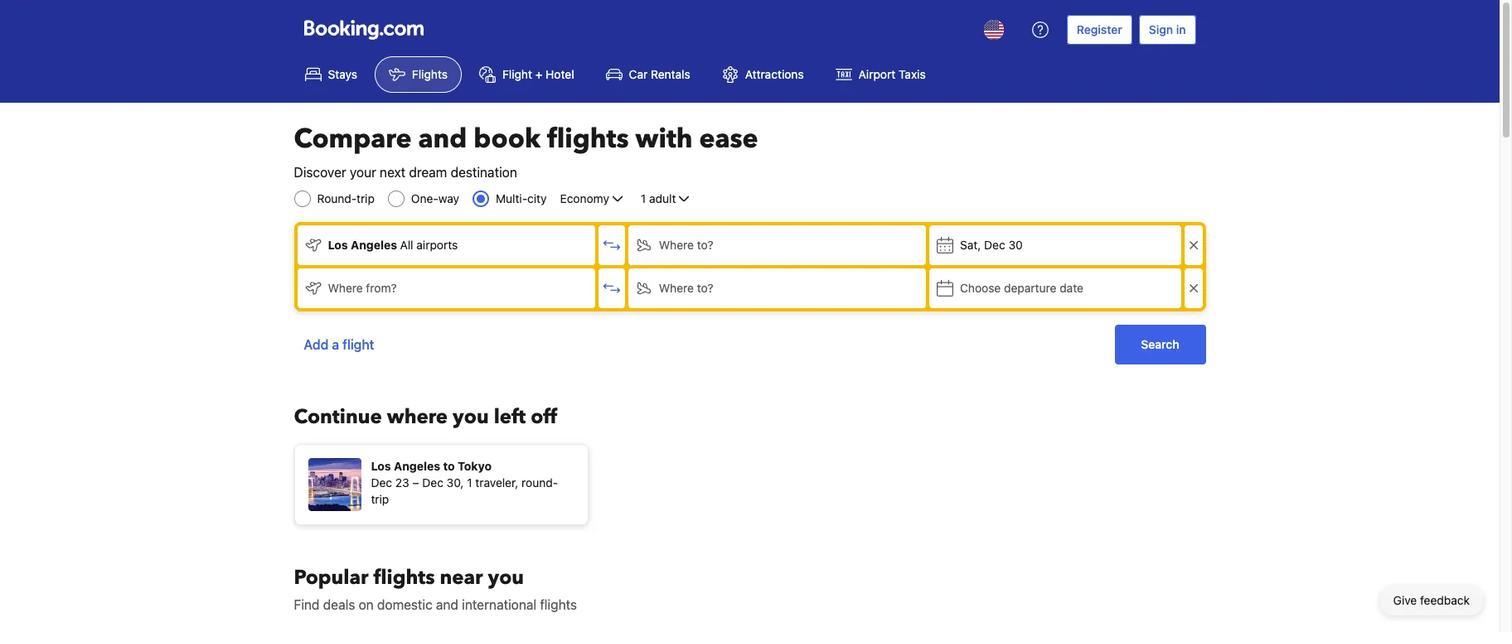Task type: locate. For each thing, give the bounding box(es) containing it.
0 vertical spatial where to? button
[[628, 225, 926, 265]]

0 vertical spatial where to?
[[659, 238, 714, 252]]

where to? button for choose
[[628, 269, 926, 308]]

1 horizontal spatial 1
[[641, 192, 646, 206]]

angeles up –
[[394, 459, 440, 473]]

flight + hotel
[[502, 67, 574, 81]]

1 vertical spatial you
[[488, 565, 524, 592]]

adult
[[649, 192, 676, 206]]

1 vertical spatial trip
[[371, 492, 389, 507]]

ease
[[699, 121, 758, 158]]

0 vertical spatial and
[[418, 121, 467, 158]]

1 vertical spatial and
[[436, 598, 458, 613]]

add a flight button
[[294, 325, 384, 365]]

0 horizontal spatial dec
[[371, 476, 392, 490]]

1 right 30,
[[467, 476, 472, 490]]

sign in
[[1149, 22, 1186, 36]]

to?
[[697, 238, 714, 252], [697, 281, 714, 295]]

1 where to? button from the top
[[628, 225, 926, 265]]

give feedback
[[1393, 594, 1470, 608]]

domestic
[[377, 598, 433, 613]]

stays
[[328, 67, 357, 81]]

–
[[412, 476, 419, 490]]

dec right –
[[422, 476, 443, 490]]

popular
[[294, 565, 369, 592]]

flights up economy
[[547, 121, 629, 158]]

angeles left the all on the top left
[[351, 238, 397, 252]]

give feedback button
[[1380, 586, 1483, 616]]

where from? button
[[297, 269, 595, 308]]

1 vertical spatial los
[[371, 459, 391, 473]]

way
[[438, 192, 459, 206]]

flights link
[[375, 56, 462, 93]]

rentals
[[651, 67, 690, 81]]

0 vertical spatial to?
[[697, 238, 714, 252]]

0 horizontal spatial 1
[[467, 476, 472, 490]]

you inside popular flights near you find deals on domestic and international flights
[[488, 565, 524, 592]]

where
[[659, 238, 694, 252], [328, 281, 363, 295], [659, 281, 694, 295]]

1 where to? from the top
[[659, 238, 714, 252]]

sign
[[1149, 22, 1173, 36]]

and
[[418, 121, 467, 158], [436, 598, 458, 613]]

and inside compare and book flights with ease discover your next dream destination
[[418, 121, 467, 158]]

you
[[453, 404, 489, 431], [488, 565, 524, 592]]

1 vertical spatial flights
[[374, 565, 435, 592]]

1 vertical spatial 1
[[467, 476, 472, 490]]

where to? for choose departure date
[[659, 281, 714, 295]]

register link
[[1067, 15, 1132, 45]]

1 vertical spatial where to?
[[659, 281, 714, 295]]

airport taxis
[[859, 67, 926, 81]]

1 left adult
[[641, 192, 646, 206]]

2 vertical spatial flights
[[540, 598, 577, 613]]

sign in link
[[1139, 15, 1196, 45]]

flights right "international"
[[540, 598, 577, 613]]

1
[[641, 192, 646, 206], [467, 476, 472, 490]]

where to? button
[[628, 225, 926, 265], [628, 269, 926, 308]]

and down near
[[436, 598, 458, 613]]

1 vertical spatial angeles
[[394, 459, 440, 473]]

international
[[462, 598, 536, 613]]

flights inside compare and book flights with ease discover your next dream destination
[[547, 121, 629, 158]]

los
[[328, 238, 348, 252], [371, 459, 391, 473]]

los inside los angeles to tokyo dec 23 – dec 30, 1 traveler, round- trip
[[371, 459, 391, 473]]

los down round-
[[328, 238, 348, 252]]

los down where at the bottom of page
[[371, 459, 391, 473]]

dec left 30 at right top
[[984, 238, 1005, 252]]

2 horizontal spatial dec
[[984, 238, 1005, 252]]

popular flights near you find deals on domestic and international flights
[[294, 565, 577, 613]]

30,
[[447, 476, 464, 490]]

multi-
[[496, 192, 527, 206]]

and up dream
[[418, 121, 467, 158]]

sat, dec 30
[[960, 238, 1023, 252]]

to? for choose departure date
[[697, 281, 714, 295]]

2 where to? button from the top
[[628, 269, 926, 308]]

next
[[380, 165, 406, 180]]

you left left
[[453, 404, 489, 431]]

where to?
[[659, 238, 714, 252], [659, 281, 714, 295]]

angeles
[[351, 238, 397, 252], [394, 459, 440, 473]]

dec
[[984, 238, 1005, 252], [371, 476, 392, 490], [422, 476, 443, 490]]

angeles inside los angeles to tokyo dec 23 – dec 30, 1 traveler, round- trip
[[394, 459, 440, 473]]

0 vertical spatial angeles
[[351, 238, 397, 252]]

0 vertical spatial los
[[328, 238, 348, 252]]

choose
[[960, 281, 1001, 295]]

choose departure date
[[960, 281, 1083, 295]]

where for choose departure date
[[659, 281, 694, 295]]

los for los angeles
[[328, 238, 348, 252]]

flight
[[343, 337, 374, 352]]

0 horizontal spatial los
[[328, 238, 348, 252]]

trip
[[357, 192, 375, 206], [371, 492, 389, 507]]

2 to? from the top
[[697, 281, 714, 295]]

dec left 23
[[371, 476, 392, 490]]

stays link
[[291, 56, 371, 93]]

economy
[[560, 192, 609, 206]]

in
[[1176, 22, 1186, 36]]

1 horizontal spatial los
[[371, 459, 391, 473]]

flights
[[412, 67, 448, 81]]

0 vertical spatial flights
[[547, 121, 629, 158]]

1 to? from the top
[[697, 238, 714, 252]]

traveler,
[[475, 476, 518, 490]]

flights
[[547, 121, 629, 158], [374, 565, 435, 592], [540, 598, 577, 613]]

to
[[443, 459, 455, 473]]

where inside popup button
[[328, 281, 363, 295]]

0 vertical spatial 1
[[641, 192, 646, 206]]

discover
[[294, 165, 346, 180]]

all
[[400, 238, 413, 252]]

deals
[[323, 598, 355, 613]]

register
[[1077, 22, 1122, 36]]

2 where to? from the top
[[659, 281, 714, 295]]

dec inside dropdown button
[[984, 238, 1005, 252]]

flights up domestic
[[374, 565, 435, 592]]

0 vertical spatial trip
[[357, 192, 375, 206]]

hotel
[[546, 67, 574, 81]]

search button
[[1115, 325, 1206, 365]]

destination
[[451, 165, 517, 180]]

1 vertical spatial where to? button
[[628, 269, 926, 308]]

1 adult button
[[639, 189, 694, 209]]

you up "international"
[[488, 565, 524, 592]]

with
[[635, 121, 693, 158]]

find
[[294, 598, 320, 613]]

booking.com logo image
[[304, 19, 423, 39], [304, 19, 423, 39]]

1 vertical spatial to?
[[697, 281, 714, 295]]



Task type: describe. For each thing, give the bounding box(es) containing it.
add
[[304, 337, 329, 352]]

airport taxis link
[[821, 56, 940, 93]]

continue where you left off
[[294, 404, 557, 431]]

off
[[531, 404, 557, 431]]

and inside popular flights near you find deals on domestic and international flights
[[436, 598, 458, 613]]

los angeles to tokyo dec 23 – dec 30, 1 traveler, round- trip
[[371, 459, 558, 507]]

date
[[1060, 281, 1083, 295]]

a
[[332, 337, 339, 352]]

add a flight
[[304, 337, 374, 352]]

choose departure date button
[[929, 269, 1181, 308]]

left
[[494, 404, 526, 431]]

one-way
[[411, 192, 459, 206]]

1 adult
[[641, 192, 676, 206]]

tokyo
[[458, 459, 492, 473]]

compare and book flights with ease discover your next dream destination
[[294, 121, 758, 180]]

23
[[395, 476, 409, 490]]

sat, dec 30 button
[[929, 225, 1181, 265]]

1 horizontal spatial dec
[[422, 476, 443, 490]]

trip inside los angeles to tokyo dec 23 – dec 30, 1 traveler, round- trip
[[371, 492, 389, 507]]

round-
[[522, 476, 558, 490]]

where to? button for sat,
[[628, 225, 926, 265]]

attractions link
[[708, 56, 818, 93]]

airport
[[859, 67, 896, 81]]

+
[[535, 67, 542, 81]]

from?
[[366, 281, 397, 295]]

search
[[1141, 337, 1179, 352]]

flight + hotel link
[[465, 56, 588, 93]]

round-
[[317, 192, 357, 206]]

airports
[[416, 238, 458, 252]]

los angeles all airports
[[328, 238, 458, 252]]

near
[[440, 565, 483, 592]]

your
[[350, 165, 376, 180]]

flight
[[502, 67, 532, 81]]

attractions
[[745, 67, 804, 81]]

compare
[[294, 121, 412, 158]]

where to? for sat, dec 30
[[659, 238, 714, 252]]

1 inside dropdown button
[[641, 192, 646, 206]]

where for sat, dec 30
[[659, 238, 694, 252]]

multi-city
[[496, 192, 547, 206]]

give
[[1393, 594, 1417, 608]]

30
[[1008, 238, 1023, 252]]

angeles for all
[[351, 238, 397, 252]]

round-trip
[[317, 192, 375, 206]]

car
[[629, 67, 648, 81]]

where
[[387, 404, 448, 431]]

to? for sat, dec 30
[[697, 238, 714, 252]]

where from?
[[328, 281, 397, 295]]

car rentals
[[629, 67, 690, 81]]

continue
[[294, 404, 382, 431]]

car rentals link
[[592, 56, 704, 93]]

city
[[527, 192, 547, 206]]

feedback
[[1420, 594, 1470, 608]]

departure
[[1004, 281, 1057, 295]]

0 vertical spatial you
[[453, 404, 489, 431]]

dream
[[409, 165, 447, 180]]

taxis
[[899, 67, 926, 81]]

angeles for to
[[394, 459, 440, 473]]

book
[[474, 121, 540, 158]]

1 inside los angeles to tokyo dec 23 – dec 30, 1 traveler, round- trip
[[467, 476, 472, 490]]

one-
[[411, 192, 438, 206]]

on
[[359, 598, 374, 613]]

los for los angeles to tokyo
[[371, 459, 391, 473]]

sat,
[[960, 238, 981, 252]]



Task type: vqa. For each thing, say whether or not it's contained in the screenshot.
useful
no



